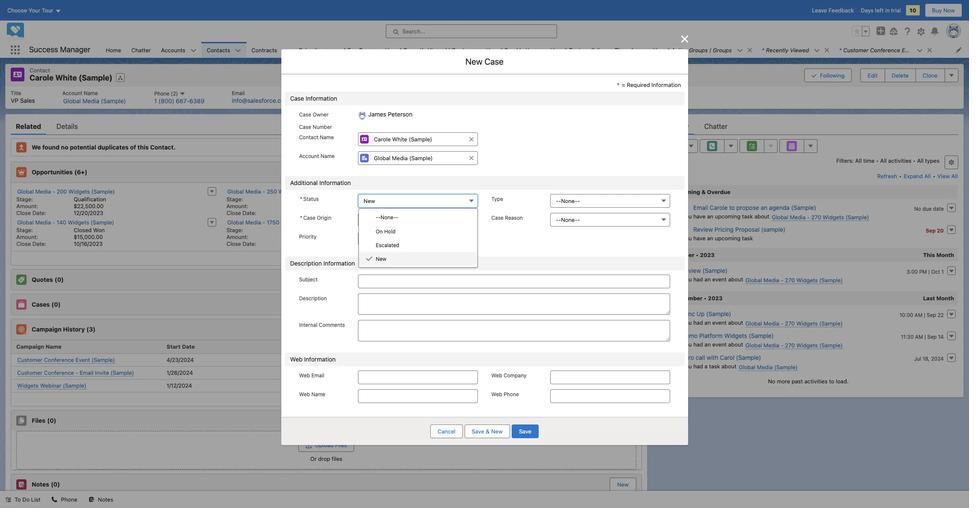 Task type: describe. For each thing, give the bounding box(es) containing it.
global media (sample) link for (sample)
[[63, 97, 126, 105]]

widgets webinar (sample)
[[17, 382, 86, 389]]

buy now
[[933, 7, 956, 14]]

(800)
[[159, 97, 174, 105]]

overdue
[[708, 188, 731, 195]]

jul
[[915, 355, 922, 362]]

1 horizontal spatial call
[[696, 354, 706, 361]]

| for sync up (sample)
[[925, 312, 926, 318]]

270 for demo platform widgets (sample)
[[786, 342, 795, 349]]

2 horizontal spatial to
[[830, 378, 835, 385]]

* case origin
[[300, 215, 332, 221]]

left
[[876, 7, 884, 14]]

$15,000.00
[[74, 233, 103, 240]]

$22,500.00
[[74, 202, 104, 209]]

view all inside campaign history element
[[316, 396, 337, 403]]

1 groups from the left
[[690, 46, 708, 53]]

task image
[[667, 204, 678, 214]]

all left types
[[918, 157, 924, 164]]

james peterson link
[[328, 97, 372, 105]]

upload
[[315, 442, 334, 448]]

email inside "link"
[[80, 369, 94, 376]]

days
[[861, 7, 874, 14]]

account for account name global media (sample)
[[62, 90, 82, 96]]

demo platform widgets (sample) link
[[682, 332, 774, 339]]

web email
[[299, 372, 325, 379]]

2 groups from the left
[[713, 46, 732, 53]]

1 list item from the left
[[338, 42, 394, 58]]

campaign for campaign name
[[16, 343, 44, 350]]

- inside "link"
[[76, 369, 78, 376]]

global media - 200 widgets (sample)
[[17, 188, 115, 195]]

last
[[924, 295, 936, 301]]

6 list item from the left
[[757, 42, 834, 58]]

filters:
[[837, 157, 854, 164]]

email for email info@salesforce.com
[[232, 90, 245, 96]]

qualification amount: for 200
[[16, 196, 106, 209]]

global inside "element"
[[227, 188, 244, 195]]

details link
[[57, 118, 78, 135]]

tab list for "no more past activities to load." status
[[659, 118, 959, 135]]

time
[[864, 157, 875, 164]]

won for $5,000.00
[[304, 196, 315, 202]]

review (sample) link
[[682, 267, 728, 274]]

web for web email
[[299, 372, 310, 379]]

140
[[57, 219, 66, 226]]

Web Phone text field
[[551, 389, 670, 403]]

contact for contact
[[30, 67, 50, 74]]

case left origin
[[303, 215, 316, 221]]

* = required information
[[617, 82, 682, 88]]

start date element
[[163, 340, 315, 354]]

event for (sample)
[[713, 276, 727, 283]]

0 vertical spatial view all link
[[938, 169, 959, 183]]

none- inside list box
[[381, 214, 396, 221]]

text default image for recently viewed | quotes
[[485, 47, 491, 53]]

media inside "element"
[[246, 188, 261, 195]]

(sample) inside you have an upcoming task about global media - 270 widgets (sample)
[[846, 214, 870, 220]]

this
[[924, 251, 936, 258]]

delete button
[[885, 68, 917, 82]]

related
[[16, 122, 41, 130]]

(sample) inside the you had a task about global media (sample)
[[775, 364, 798, 370]]

widgets inside "element"
[[279, 188, 300, 195]]

you had an event about global media - 270 widgets (sample) for widgets
[[683, 341, 843, 349]]

refresh • expand all • view all
[[878, 172, 959, 179]]

global media - 180 widgets (sample)
[[438, 219, 535, 226]]

1 horizontal spatial event
[[319, 357, 333, 363]]

* for * send letter
[[500, 46, 503, 53]]

1 horizontal spatial 1
[[942, 268, 944, 275]]

name for account name global media (sample)
[[84, 90, 98, 96]]

no due date
[[915, 205, 944, 212]]

Case Reason button
[[551, 213, 670, 227]]

potential
[[70, 143, 96, 151]]

chatter link for activity link
[[705, 118, 728, 135]]

event for platform
[[713, 341, 727, 348]]

description information
[[290, 260, 355, 267]]

global media - 270 widgets (sample) link for sync up (sample)
[[746, 320, 843, 327]]

Status, New button
[[358, 194, 478, 208]]

had for review
[[694, 276, 704, 283]]

0 vertical spatial carole
[[30, 73, 54, 82]]

files element
[[11, 410, 642, 470]]

close for $40,000.00 close date:
[[437, 209, 451, 216]]

global inside the you had a task about global media (sample)
[[739, 364, 756, 370]]

0 vertical spatial activities
[[889, 157, 912, 164]]

save for save
[[519, 428, 532, 435]]

• right october
[[696, 251, 699, 258]]

event for up
[[713, 319, 727, 326]]

send
[[505, 46, 518, 53]]

| for review (sample)
[[929, 268, 930, 275]]

have for you have an upcoming task about global media - 270 widgets (sample)
[[694, 213, 706, 220]]

owner for case owner
[[313, 112, 329, 118]]

3:00
[[907, 268, 918, 275]]

company
[[504, 372, 527, 379]]

global media - 250 widgets (sample)
[[227, 188, 325, 195]]

• down types
[[934, 172, 936, 179]]

* for * status
[[300, 196, 303, 202]]

1 (800) 667-6389 link
[[154, 97, 205, 105]]

• up sync up (sample) link
[[704, 295, 707, 301]]

task for you have an upcoming task
[[743, 235, 753, 241]]

web name
[[299, 391, 326, 398]]

contracts
[[252, 46, 277, 53]]

& for upcoming
[[702, 188, 706, 195]]

Account Name text field
[[358, 151, 478, 165]]

list for home link
[[6, 86, 964, 109]]

case down '* send letter'
[[485, 57, 504, 67]]

* for * fun gun
[[343, 46, 346, 53]]

widgets inside campaign history element
[[17, 382, 39, 389]]

global media - 140 widgets (sample) element
[[11, 217, 221, 248]]

0 horizontal spatial 1
[[154, 97, 157, 105]]

escalated
[[376, 242, 400, 249]]

global media - 140 widgets (sample) link
[[17, 219, 114, 226]]

date: for $52,500.00 close date:
[[243, 240, 256, 247]]

opportunities (6+)
[[32, 168, 87, 176]]

web for web name
[[299, 391, 310, 398]]

$52,500.00
[[284, 233, 314, 240]]

case number
[[299, 124, 332, 130]]

home
[[106, 46, 121, 53]]

global media - 400 widgets (sample) element
[[432, 186, 642, 217]]

* for * recently viewed | quotes
[[399, 46, 402, 53]]

had for sync
[[694, 319, 704, 326]]

1 vertical spatial activities
[[805, 378, 828, 385]]

sync up (sample)
[[682, 310, 732, 317]]

web information
[[290, 356, 336, 363]]

event image for demo
[[667, 332, 678, 342]]

qualification for 10/17/2023
[[494, 196, 527, 202]]

have for you have an upcoming task
[[694, 235, 706, 241]]

no
[[61, 143, 68, 151]]

task image
[[667, 226, 678, 236]]

recently for recently viewed
[[767, 46, 789, 53]]

global media - 250 widgets (sample) element
[[221, 186, 432, 217]]

opportunities
[[32, 168, 73, 176]]

intro
[[682, 354, 695, 361]]

new option
[[359, 252, 478, 266]]

quotes image
[[16, 274, 27, 285]]

date: for $40,000.00 close date:
[[453, 209, 467, 216]]

sent
[[471, 369, 483, 376]]

global media - 200 widgets (sample) element
[[11, 186, 221, 217]]

close for $52,500.00 close date:
[[227, 240, 241, 247]]

event image
[[667, 267, 678, 277]]

--none-- for type
[[556, 197, 580, 204]]

(sample) inside account name global media (sample)
[[101, 97, 126, 104]]

10/17/2023
[[494, 209, 523, 216]]

- inside "element"
[[263, 188, 265, 195]]

list box containing --none--
[[358, 208, 478, 268]]

review for review (sample)
[[682, 267, 701, 274]]

title
[[11, 90, 21, 96]]

name for contact name
[[320, 134, 334, 140]]

campaign history element
[[11, 319, 642, 406]]

| right active
[[710, 46, 712, 53]]

close for $22,500.00 close date:
[[16, 209, 31, 216]]

contracts list item
[[247, 42, 294, 58]]

all left time
[[856, 157, 862, 164]]

closed won amount: for 250
[[227, 196, 315, 209]]

tab list for files element
[[11, 118, 642, 135]]

files for upload files
[[335, 442, 347, 448]]

1 horizontal spatial phone
[[504, 391, 519, 398]]

stage: for global media - 400 widgets (sample)
[[437, 196, 454, 202]]

list
[[31, 496, 40, 503]]

11:30
[[902, 334, 914, 340]]

an for 3:00 pm | oct 1
[[705, 276, 711, 283]]

date: for $15,000.00 close date:
[[32, 240, 46, 247]]

10/23/2023
[[284, 209, 314, 216]]

case for case owner
[[299, 112, 311, 118]]

up
[[697, 310, 705, 317]]

amount: inside global media - 250 widgets (sample) "element"
[[227, 202, 248, 209]]

media inside you have an upcoming task about global media - 270 widgets (sample)
[[790, 214, 806, 220]]

0 horizontal spatial files
[[32, 417, 45, 424]]

• up expand
[[914, 157, 916, 164]]

global media - 250 widgets (sample) link
[[227, 188, 325, 195]]

3 list item from the left
[[495, 42, 560, 58]]

sep for demo platform widgets (sample)
[[928, 334, 937, 340]]

task inside the you had a task about global media (sample)
[[710, 363, 721, 370]]

text default image inside notes button
[[89, 497, 95, 503]]

information for description information
[[324, 260, 355, 267]]

(0) for files (0)
[[47, 417, 56, 424]]

an for 11:30 am | sep 14
[[705, 341, 711, 348]]

0 horizontal spatial event
[[76, 356, 90, 363]]

new inside notes "element"
[[618, 481, 629, 488]]

Web Email text field
[[358, 371, 478, 384]]

0 horizontal spatial call
[[585, 46, 594, 53]]

trial
[[892, 7, 902, 14]]

Subject text field
[[358, 275, 670, 288]]

200
[[57, 188, 67, 195]]

1 vertical spatial view
[[316, 255, 329, 262]]

date
[[182, 343, 195, 350]]

this month
[[924, 251, 955, 258]]

no more past activities to load. status
[[659, 378, 959, 385]]

viewed for * recently viewed
[[791, 46, 810, 53]]

jim
[[596, 46, 605, 53]]

event image for sync
[[667, 310, 678, 320]]

text default image inside new option
[[366, 255, 373, 262]]

web phone
[[492, 391, 519, 398]]

stage: for global media - 250 widgets (sample)
[[227, 196, 243, 202]]

james
[[328, 97, 346, 104]]

* for * recently viewed
[[762, 46, 765, 53]]

close for $15,000.00 close date:
[[16, 240, 31, 247]]

stage: for global media - 1750 widgets (sample)
[[227, 226, 243, 233]]

days left in trial
[[861, 7, 902, 14]]

all inside campaign history element
[[330, 396, 337, 403]]

campaign name element
[[11, 340, 163, 354]]

case reason
[[492, 215, 523, 221]]

global inside account name global media (sample)
[[63, 97, 81, 104]]

global inside you have an upcoming task about global media - 270 widgets (sample)
[[772, 214, 789, 220]]

on hold
[[376, 228, 396, 235]]

leave
[[813, 7, 828, 14]]

james peterson
[[328, 97, 372, 104]]

0 vertical spatial conference
[[871, 46, 901, 53]]

10/16/2023
[[74, 240, 103, 247]]

internal
[[299, 322, 318, 328]]

view inside campaign history element
[[316, 396, 329, 403]]

phone button
[[46, 491, 83, 508]]

- inside you have an upcoming task about global media - 270 widgets (sample)
[[808, 214, 810, 220]]

20
[[938, 227, 944, 234]]

case for case number
[[299, 124, 311, 130]]

Contact Name text field
[[358, 132, 478, 146]]

do
[[22, 496, 30, 503]]

| down search... button
[[448, 46, 450, 53]]

number
[[313, 124, 332, 130]]

global media - 1750 widgets (sample)
[[227, 219, 327, 226]]

media inside account name global media (sample)
[[83, 97, 99, 104]]

all right expand all button
[[952, 172, 959, 179]]

drop
[[318, 455, 330, 462]]

account name
[[299, 153, 335, 159]]

calendar list item
[[294, 42, 338, 58]]

new inside option
[[376, 256, 387, 262]]

or drop files
[[310, 455, 343, 462]]

you had a task about global media (sample)
[[683, 363, 798, 370]]

text default image for recently viewed
[[825, 47, 831, 53]]

load.
[[836, 378, 849, 385]]

quotes inside 'related' "tab panel"
[[32, 276, 53, 283]]

text default image for fun gun
[[384, 47, 390, 53]]

Web Company text field
[[551, 371, 670, 384]]

closed for $5,000.00
[[284, 196, 302, 202]]

email for email carole to propose an agenda (sample)
[[694, 204, 709, 211]]

files for add files
[[617, 417, 629, 424]]

0 horizontal spatial chatter
[[131, 46, 151, 53]]

text default image inside to do list button
[[5, 497, 11, 503]]

status
[[303, 196, 319, 202]]

additional information
[[290, 179, 351, 186]]

email for email
[[319, 369, 333, 376]]

all right expand
[[925, 172, 932, 179]]

recently for recently viewed | quotes
[[404, 46, 426, 53]]

manager
[[60, 45, 90, 54]]

an up october  •  2023
[[708, 235, 714, 241]]

expand
[[904, 172, 924, 179]]

270 for sync up (sample)
[[786, 320, 795, 327]]

about for platform
[[729, 341, 744, 348]]

10:00
[[900, 312, 914, 318]]

* for * = required information
[[617, 82, 620, 88]]

upload files
[[315, 442, 347, 448]]

(sample) inside "link"
[[111, 369, 134, 376]]



Task type: vqa. For each thing, say whether or not it's contained in the screenshot.


Task type: locate. For each thing, give the bounding box(es) containing it.
close inside $40,000.00 close date:
[[437, 209, 451, 216]]

view all link up subject
[[11, 251, 642, 265]]

1 horizontal spatial &
[[702, 188, 706, 195]]

home link
[[101, 42, 126, 58]]

text default image
[[384, 47, 390, 53], [550, 47, 556, 53], [653, 47, 659, 53], [927, 47, 933, 53], [5, 497, 11, 503], [52, 497, 58, 503]]

0 horizontal spatial viewed
[[428, 46, 447, 53]]

0 horizontal spatial chatter link
[[126, 42, 156, 58]]

files up files
[[335, 442, 347, 448]]

web for web company
[[492, 372, 503, 379]]

quotes inside list item
[[452, 46, 470, 53]]

widgets
[[68, 188, 90, 195], [279, 188, 300, 195], [489, 188, 511, 195], [823, 214, 845, 220], [68, 219, 89, 226], [281, 219, 302, 226], [488, 219, 510, 226], [797, 277, 818, 283], [797, 320, 818, 327], [725, 332, 748, 339], [797, 342, 818, 349], [17, 382, 39, 389]]

upcoming for you have an upcoming task about global media - 270 widgets (sample)
[[715, 213, 741, 220]]

22
[[938, 312, 944, 318]]

type element
[[315, 340, 468, 354]]

1 vertical spatial owner
[[313, 112, 329, 118]]

1 vertical spatial account
[[299, 153, 319, 159]]

contracts link
[[247, 42, 282, 58]]

list item
[[338, 42, 394, 58], [394, 42, 495, 58], [495, 42, 560, 58], [560, 42, 662, 58], [662, 42, 757, 58], [757, 42, 834, 58], [834, 42, 942, 58]]

2023 up review (sample)
[[700, 251, 715, 258]]

3 had from the top
[[694, 341, 704, 348]]

0 horizontal spatial groups
[[690, 46, 708, 53]]

* for * customer conference event (sample)
[[840, 46, 842, 53]]

2 viewed from the left
[[791, 46, 810, 53]]

1 vertical spatial call
[[696, 354, 706, 361]]

you for no
[[683, 213, 692, 220]]

1 horizontal spatial closed
[[284, 196, 302, 202]]

0 horizontal spatial global media (sample) link
[[63, 97, 126, 105]]

1 horizontal spatial owner
[[338, 90, 354, 96]]

upcoming & overdue button
[[659, 185, 959, 199]]

conference inside "link"
[[44, 369, 74, 376]]

1 vertical spatial closed
[[74, 226, 92, 233]]

(0) for cases (0)
[[51, 301, 61, 308]]

have
[[694, 213, 706, 220], [694, 235, 706, 241]]

task right "a"
[[710, 363, 721, 370]]

close
[[16, 209, 31, 216], [227, 209, 241, 216], [437, 209, 451, 216], [16, 240, 31, 247], [227, 240, 241, 247]]

2 vertical spatial event
[[713, 341, 727, 348]]

qualification inside the global media - 200 widgets (sample) element
[[74, 196, 106, 202]]

related tab panel
[[11, 135, 642, 495]]

all right time
[[881, 157, 887, 164]]

fun
[[348, 46, 357, 53]]

notes inside button
[[98, 496, 113, 503]]

closed up the '10/16/2023'
[[74, 226, 92, 233]]

feedback
[[829, 7, 855, 14]]

event image left sync
[[667, 310, 678, 320]]

name down web email at the bottom
[[312, 391, 326, 398]]

save button
[[512, 425, 539, 438]]

owner for contact owner
[[338, 90, 354, 96]]

web down responded
[[492, 391, 503, 398]]

2 horizontal spatial event
[[902, 46, 917, 53]]

phone inside button
[[61, 496, 77, 503]]

0 horizontal spatial &
[[486, 428, 490, 435]]

chatter inside tab list
[[705, 122, 728, 130]]

1 vertical spatial you had an event about global media - 270 widgets (sample)
[[683, 319, 843, 327]]

0 vertical spatial month
[[937, 251, 955, 258]]

1 vertical spatial carole
[[710, 204, 728, 211]]

review (sample)
[[682, 267, 728, 274]]

2 list item from the left
[[394, 42, 495, 58]]

12/20/2023
[[74, 209, 103, 216]]

closed for $15,000.00
[[74, 226, 92, 233]]

an for 10:00 am | sep 22
[[705, 319, 711, 326]]

|
[[448, 46, 450, 53], [710, 46, 712, 53], [929, 268, 930, 275], [925, 312, 926, 318], [925, 334, 927, 340]]

3 you from the top
[[683, 276, 692, 283]]

(0) down widgets webinar (sample) link
[[47, 417, 56, 424]]

quotes right quotes 'image'
[[32, 276, 53, 283]]

description for description information
[[290, 260, 322, 267]]

have up october  •  2023
[[694, 235, 706, 241]]

0 horizontal spatial quotes
[[32, 276, 53, 283]]

closed inside global media - 250 widgets (sample) "element"
[[284, 196, 302, 202]]

2 view all from the top
[[316, 396, 337, 403]]

1 vertical spatial closed won amount:
[[16, 226, 105, 240]]

text default image for customer conference event (sample)
[[927, 47, 933, 53]]

text default image for active groups | groups
[[747, 47, 753, 53]]

Type button
[[551, 194, 670, 208]]

widgets webinar (sample) link
[[17, 382, 86, 389]]

18,
[[923, 355, 930, 362]]

conference up edit
[[871, 46, 901, 53]]

1 horizontal spatial no
[[915, 205, 922, 212]]

demo platform widgets (sample)
[[682, 332, 774, 339]]

2023 for october  •  2023
[[700, 251, 715, 258]]

2 vertical spatial you had an event about global media - 270 widgets (sample)
[[683, 341, 843, 349]]

1 month from the top
[[937, 251, 955, 258]]

web up responded
[[492, 372, 503, 379]]

3 event from the top
[[713, 341, 727, 348]]

save inside button
[[472, 428, 485, 435]]

contact up james
[[317, 90, 336, 96]]

(sample)
[[762, 226, 786, 233]]

review down october  •  2023
[[682, 267, 701, 274]]

date: inside $15,000.00 close date:
[[32, 240, 46, 247]]

to for propose
[[730, 204, 735, 211]]

(sample) inside "element"
[[302, 188, 325, 195]]

0 horizontal spatial to
[[579, 46, 584, 53]]

1 vertical spatial phone
[[61, 496, 77, 503]]

buy now button
[[925, 3, 963, 17]]

270 inside you have an upcoming task about global media - 270 widgets (sample)
[[812, 214, 822, 220]]

task down propose
[[743, 213, 753, 220]]

case for case information
[[290, 95, 304, 102]]

•
[[877, 157, 879, 164], [914, 157, 916, 164], [900, 172, 902, 179], [934, 172, 936, 179], [696, 251, 699, 258], [704, 295, 707, 301]]

have down upcoming & overdue
[[694, 213, 706, 220]]

(0) for quotes (0)
[[55, 276, 64, 283]]

0 vertical spatial 1
[[154, 97, 157, 105]]

name for campaign name
[[46, 343, 62, 350]]

1 save from the left
[[472, 428, 485, 435]]

amount: inside global media - 140 widgets (sample) element
[[16, 233, 38, 240]]

accounts list item
[[156, 42, 202, 58]]

about inside you have an upcoming task about global media - 270 widgets (sample)
[[755, 213, 770, 220]]

--none-- inside button
[[556, 197, 580, 204]]

| left 14
[[925, 334, 927, 340]]

customer conference event (sample) link
[[17, 356, 115, 364]]

0 horizontal spatial notes
[[32, 481, 49, 488]]

stage: for global media - 140 widgets (sample)
[[16, 226, 33, 233]]

information for additional information
[[320, 179, 351, 186]]

review
[[694, 226, 713, 233], [682, 267, 701, 274]]

quotes (0)
[[32, 276, 64, 283]]

about inside the you had a task about global media (sample)
[[722, 363, 737, 370]]

an inside you have an upcoming task about global media - 270 widgets (sample)
[[708, 213, 714, 220]]

0 vertical spatial view
[[938, 172, 951, 179]]

won up the '10/16/2023'
[[93, 226, 105, 233]]

text default image
[[485, 47, 491, 53], [747, 47, 753, 53], [825, 47, 831, 53], [366, 255, 373, 262], [89, 497, 95, 503]]

account inside account name global media (sample)
[[62, 90, 82, 96]]

--none-- for case reason
[[556, 216, 580, 223]]

view up subject
[[316, 255, 329, 262]]

calendar link
[[294, 42, 327, 58]]

amount: for global media - 200 widgets (sample)
[[16, 202, 38, 209]]

* for * try to call jim on thurs (sample)
[[565, 46, 567, 53]]

2 event image from the top
[[667, 332, 678, 342]]

sales
[[20, 97, 35, 104]]

filters: all time • all activities • all types
[[837, 157, 940, 164]]

contact image
[[11, 68, 24, 81]]

you down sync
[[683, 319, 692, 326]]

1 vertical spatial view all
[[316, 396, 337, 403]]

you right task icon
[[683, 235, 692, 241]]

0 vertical spatial global media (sample) link
[[63, 97, 126, 105]]

1 vertical spatial event
[[713, 319, 727, 326]]

account down contact name
[[299, 153, 319, 159]]

2 vertical spatial task
[[710, 363, 721, 370]]

viewed up following button
[[791, 46, 810, 53]]

accounts link
[[156, 42, 191, 58]]

global media - 400 widgets (sample)
[[438, 188, 536, 195]]

date: inside $40,000.00 close date:
[[453, 209, 467, 216]]

won inside global media - 140 widgets (sample) element
[[93, 226, 105, 233]]

to left propose
[[730, 204, 735, 211]]

customer down campaign name
[[17, 356, 42, 363]]

180
[[477, 219, 487, 226]]

qualification inside global media - 400 widgets (sample) element
[[494, 196, 527, 202]]

case for case reason
[[492, 215, 504, 221]]

try
[[569, 46, 577, 53]]

description down subject
[[299, 295, 327, 302]]

notes
[[32, 481, 49, 488], [98, 496, 113, 503]]

new button for opportunities (6+)
[[611, 165, 637, 179]]

gun
[[359, 46, 369, 53]]

1 vertical spatial description
[[299, 295, 327, 302]]

0 vertical spatial view all
[[316, 255, 337, 262]]

2 month from the top
[[937, 295, 955, 301]]

667-
[[176, 97, 190, 105]]

1 vertical spatial conference
[[44, 356, 74, 363]]

Description text field
[[358, 293, 670, 315]]

success
[[29, 45, 58, 54]]

event down review (sample)
[[713, 276, 727, 283]]

save for save & new
[[472, 428, 485, 435]]

save & new
[[472, 428, 503, 435]]

an up you have an upcoming task about global media - 270 widgets (sample) on the top of the page
[[761, 204, 768, 211]]

media
[[83, 97, 99, 104], [35, 188, 51, 195], [246, 188, 261, 195], [456, 188, 472, 195], [790, 214, 806, 220], [35, 219, 51, 226], [246, 219, 261, 226], [456, 219, 472, 226], [764, 277, 780, 283], [764, 320, 780, 327], [764, 342, 780, 349], [757, 364, 773, 370]]

1 horizontal spatial recently
[[767, 46, 789, 53]]

sync up (sample) link
[[682, 310, 732, 317]]

stage: inside global media - 400 widgets (sample) element
[[437, 196, 454, 202]]

viewed for * recently viewed | quotes
[[428, 46, 447, 53]]

1 vertical spatial quotes
[[32, 276, 53, 283]]

1 horizontal spatial notes
[[98, 496, 113, 503]]

& inside dropdown button
[[702, 188, 706, 195]]

customer inside customer conference - email invite (sample) "link"
[[17, 369, 42, 376]]

had inside the you had a task about global media (sample)
[[694, 363, 704, 370]]

1/26/2024
[[167, 369, 193, 376]]

1 vertical spatial task
[[743, 235, 753, 241]]

month right 'last'
[[937, 295, 955, 301]]

0 vertical spatial list
[[101, 42, 970, 58]]

won inside global media - 250 widgets (sample) "element"
[[304, 196, 315, 202]]

we found no potential duplicates of this contact.
[[32, 143, 176, 151]]

close inside $15,000.00 close date:
[[16, 240, 31, 247]]

notes inside "element"
[[32, 481, 49, 488]]

close inside $5,000.00 close date:
[[227, 209, 241, 216]]

list
[[101, 42, 970, 58], [6, 86, 964, 109]]

0 horizontal spatial qualification
[[74, 196, 106, 202]]

1 horizontal spatial chatter link
[[705, 118, 728, 135]]

amount: down global media - 250 widgets (sample) link
[[227, 202, 248, 209]]

2 new button from the top
[[611, 478, 636, 491]]

--none-- inside 'button'
[[556, 216, 580, 223]]

to do list button
[[0, 491, 46, 508]]

1 horizontal spatial qualification
[[284, 226, 316, 233]]

1 you had an event about global media - 270 widgets (sample) from the top
[[683, 276, 843, 283]]

had down review (sample)
[[694, 276, 704, 283]]

qualification amount: for 400
[[437, 196, 527, 209]]

upcoming
[[672, 188, 701, 195]]

0 vertical spatial you had an event about global media - 270 widgets (sample)
[[683, 276, 843, 283]]

description
[[290, 260, 322, 267], [299, 295, 327, 302]]

1 vertical spatial chatter
[[705, 122, 728, 130]]

closed won amount: inside global media - 250 widgets (sample) "element"
[[227, 196, 315, 209]]

you down 'demo' on the right bottom
[[683, 341, 692, 348]]

date: inside $22,500.00 close date:
[[32, 209, 46, 216]]

description up subject
[[290, 260, 322, 267]]

you had an event about global media - 270 widgets (sample) for (sample)
[[683, 319, 843, 327]]

270 for review (sample)
[[786, 277, 795, 283]]

files inside the add files "button"
[[617, 417, 629, 424]]

1 upcoming from the top
[[715, 213, 741, 220]]

0 vertical spatial new button
[[611, 165, 637, 179]]

contact for contact name
[[299, 134, 319, 140]]

1 vertical spatial 2023
[[709, 295, 723, 301]]

tab list
[[11, 118, 642, 135], [659, 118, 959, 135]]

opportunities image
[[16, 167, 27, 177]]

text default image up clone button
[[927, 47, 933, 53]]

conference for email
[[44, 369, 74, 376]]

chatter link right activity link
[[705, 118, 728, 135]]

about for up
[[729, 319, 744, 326]]

date: inside $52,500.00 close date:
[[243, 240, 256, 247]]

won for $15,000.00
[[93, 226, 105, 233]]

1 horizontal spatial files
[[335, 442, 347, 448]]

0 vertical spatial upcoming
[[715, 213, 741, 220]]

notes element
[[11, 474, 642, 495]]

• right time
[[877, 157, 879, 164]]

--none--
[[556, 197, 580, 204], [376, 214, 399, 221], [556, 216, 580, 223]]

0 horizontal spatial phone
[[61, 496, 77, 503]]

1 vertical spatial 1
[[942, 268, 944, 275]]

1 had from the top
[[694, 276, 704, 283]]

2 had from the top
[[694, 319, 704, 326]]

to right try
[[579, 46, 584, 53]]

chatter link for home link
[[126, 42, 156, 58]]

1 horizontal spatial closed won amount:
[[227, 196, 315, 209]]

event inside list item
[[902, 46, 917, 53]]

6 you from the top
[[683, 363, 692, 370]]

web up web email at the bottom
[[290, 356, 303, 363]]

0 vertical spatial phone
[[504, 391, 519, 398]]

have inside you have an upcoming task about global media - 270 widgets (sample)
[[694, 213, 706, 220]]

2 vertical spatial customer
[[17, 369, 42, 376]]

stage: down $22,500.00 close date:
[[16, 226, 33, 233]]

invite
[[95, 369, 109, 376]]

list containing vp sales
[[6, 86, 964, 109]]

information for web information
[[304, 356, 336, 363]]

origin
[[317, 215, 332, 221]]

list for 'leave feedback' link
[[101, 42, 970, 58]]

name for web name
[[312, 391, 326, 398]]

0 vertical spatial review
[[694, 226, 713, 233]]

email carole to propose an agenda (sample) link
[[694, 204, 817, 211]]

review pricing proposal (sample)
[[694, 226, 786, 233]]

you down intro
[[683, 363, 692, 370]]

an up you have an upcoming task
[[708, 213, 714, 220]]

on
[[607, 46, 613, 53]]

call up "a"
[[696, 354, 706, 361]]

close for $5,000.00 close date:
[[227, 209, 241, 216]]

notes for notes
[[98, 496, 113, 503]]

(0) inside notes "element"
[[51, 481, 60, 488]]

0 vertical spatial description
[[290, 260, 322, 267]]

0 vertical spatial have
[[694, 213, 706, 220]]

found
[[42, 143, 60, 151]]

october
[[672, 251, 695, 258]]

4 had from the top
[[694, 363, 704, 370]]

group
[[852, 26, 870, 36]]

* try to call jim on thurs (sample)
[[565, 46, 654, 53]]

agenda
[[770, 204, 790, 211]]

1 vertical spatial &
[[486, 428, 490, 435]]

2023 for september  •  2023
[[709, 295, 723, 301]]

none- inside button
[[561, 197, 578, 204]]

2 you from the top
[[683, 235, 692, 241]]

demo
[[682, 332, 698, 339]]

1 vertical spatial sep
[[927, 312, 937, 318]]

0 vertical spatial no
[[915, 205, 922, 212]]

1 have from the top
[[694, 213, 706, 220]]

you for 11:30
[[683, 341, 692, 348]]

sep left 14
[[928, 334, 937, 340]]

stage: down opportunities icon
[[16, 196, 33, 202]]

0 horizontal spatial closed won amount:
[[16, 226, 105, 240]]

inverse image
[[680, 34, 690, 44]]

close inside $22,500.00 close date:
[[16, 209, 31, 216]]

you right task image
[[683, 213, 692, 220]]

amount: inside the global media - 200 widgets (sample) element
[[16, 202, 38, 209]]

qualification amount: down 1750 at the left top
[[227, 226, 316, 240]]

1 vertical spatial review
[[682, 267, 701, 274]]

0 horizontal spatial carole
[[30, 73, 54, 82]]

2 vertical spatial conference
[[44, 369, 74, 376]]

5 you from the top
[[683, 341, 692, 348]]

you for 3:00
[[683, 276, 692, 283]]

upcoming inside you have an upcoming task about global media - 270 widgets (sample)
[[715, 213, 741, 220]]

carole white (sample)
[[30, 73, 113, 82]]

name for account name
[[321, 153, 335, 159]]

additional
[[290, 179, 318, 186]]

1 vertical spatial customer
[[17, 356, 42, 363]]

0 vertical spatial won
[[304, 196, 315, 202]]

(0) up "cases (0)"
[[55, 276, 64, 283]]

related link
[[16, 118, 41, 135]]

oct
[[932, 268, 941, 275]]

you inside you have an upcoming task about global media - 270 widgets (sample)
[[683, 213, 692, 220]]

1 viewed from the left
[[428, 46, 447, 53]]

view down types
[[938, 172, 951, 179]]

date: inside $5,000.00 close date:
[[243, 209, 256, 216]]

an for no due date
[[708, 213, 714, 220]]

event image
[[667, 310, 678, 320], [667, 332, 678, 342]]

you for jul
[[683, 363, 692, 370]]

save right cancel
[[472, 428, 485, 435]]

intro call with carol (sample) link
[[682, 354, 762, 361]]

files right add
[[617, 417, 629, 424]]

close inside $52,500.00 close date:
[[227, 240, 241, 247]]

stage: for global media - 200 widgets (sample)
[[16, 196, 33, 202]]

global media (sample) link down the carole white (sample)
[[63, 97, 126, 105]]

Web Name text field
[[358, 389, 478, 403]]

status element
[[468, 340, 620, 354]]

owner inside list
[[338, 90, 354, 96]]

$40,000.00 close date:
[[437, 202, 525, 216]]

date: for $5,000.00 close date:
[[243, 209, 256, 216]]

7 list item from the left
[[834, 42, 942, 58]]

qualification up '10/17/2023'
[[494, 196, 527, 202]]

(0) up phone button
[[51, 481, 60, 488]]

web down web email at the bottom
[[299, 391, 310, 398]]

| right pm
[[929, 268, 930, 275]]

with
[[707, 354, 719, 361]]

viewed down search... button
[[428, 46, 447, 53]]

name inside campaign history element
[[46, 343, 62, 350]]

global media - 270 widgets (sample) link
[[772, 214, 870, 221], [746, 277, 843, 284], [746, 320, 843, 327], [746, 342, 843, 349]]

had for demo
[[694, 341, 704, 348]]

1 you from the top
[[683, 213, 692, 220]]

2 vertical spatial to
[[830, 378, 835, 385]]

2 save from the left
[[519, 428, 532, 435]]

text default image for try to call jim on thurs (sample)
[[653, 47, 659, 53]]

following button
[[805, 68, 852, 82]]

activities up the refresh
[[889, 157, 912, 164]]

0 horizontal spatial account
[[62, 90, 82, 96]]

2 vertical spatial view
[[316, 396, 329, 403]]

* recently viewed
[[762, 46, 810, 53]]

1 vertical spatial contact
[[317, 90, 336, 96]]

tab list containing related
[[11, 118, 642, 135]]

contacts
[[207, 46, 230, 53]]

2 vertical spatial contact
[[299, 134, 319, 140]]

1 vertical spatial view all link
[[11, 251, 642, 265]]

recently
[[404, 46, 426, 53], [767, 46, 789, 53]]

responded
[[471, 382, 500, 389]]

2 tab list from the left
[[659, 118, 959, 135]]

closed won amount: inside global media - 140 widgets (sample) element
[[16, 226, 105, 240]]

am right '10:00'
[[915, 312, 923, 318]]

to left load.
[[830, 378, 835, 385]]

1 vertical spatial am
[[916, 334, 924, 340]]

• left expand
[[900, 172, 902, 179]]

1 event image from the top
[[667, 310, 678, 320]]

0 vertical spatial chatter
[[131, 46, 151, 53]]

contacts list item
[[202, 42, 247, 58]]

1 event from the top
[[713, 276, 727, 283]]

all
[[856, 157, 862, 164], [881, 157, 887, 164], [918, 157, 924, 164], [925, 172, 932, 179], [952, 172, 959, 179], [330, 255, 337, 262], [330, 396, 337, 403]]

view all down web email at the bottom
[[316, 396, 337, 403]]

phone down web company on the right of page
[[504, 391, 519, 398]]

none- inside 'button'
[[561, 216, 578, 223]]

review for review pricing proposal (sample)
[[694, 226, 713, 233]]

save right save & new
[[519, 428, 532, 435]]

1 horizontal spatial save
[[519, 428, 532, 435]]

| for demo platform widgets (sample)
[[925, 334, 927, 340]]

name up customer conference event (sample)
[[46, 343, 62, 350]]

sep for sync up (sample)
[[927, 312, 937, 318]]

you inside the you had a task about global media (sample)
[[683, 363, 692, 370]]

0 vertical spatial am
[[915, 312, 923, 318]]

new button inside notes "element"
[[611, 478, 636, 491]]

customer for event
[[17, 356, 42, 363]]

of
[[130, 143, 136, 151]]

0 vertical spatial call
[[585, 46, 594, 53]]

an down 'platform'
[[705, 341, 711, 348]]

name down number
[[320, 134, 334, 140]]

0 vertical spatial event image
[[667, 310, 678, 320]]

0 vertical spatial &
[[702, 188, 706, 195]]

cases image
[[16, 299, 27, 310]]

* for * active groups | groups
[[668, 46, 670, 53]]

campaign up campaign name
[[32, 326, 62, 333]]

event down campaign name element
[[76, 356, 90, 363]]

month for last month
[[937, 295, 955, 301]]

* active groups | groups
[[668, 46, 732, 53]]

stage: inside the global media - 200 widgets (sample) element
[[16, 196, 33, 202]]

& left overdue
[[702, 188, 706, 195]]

0 vertical spatial to
[[579, 46, 584, 53]]

date: for $22,500.00 close date:
[[32, 209, 46, 216]]

tab list containing activity
[[659, 118, 959, 135]]

required
[[627, 82, 650, 88]]

all right web name
[[330, 396, 337, 403]]

campaign for campaign history (3)
[[32, 326, 62, 333]]

1 vertical spatial event image
[[667, 332, 678, 342]]

(0) for notes (0)
[[51, 481, 60, 488]]

activities right past
[[805, 378, 828, 385]]

you for 10:00
[[683, 319, 692, 326]]

now
[[944, 7, 956, 14]]

1 horizontal spatial carole
[[710, 204, 728, 211]]

media inside the you had a task about global media (sample)
[[757, 364, 773, 370]]

Internal Comments text field
[[358, 320, 670, 341]]

list box
[[358, 208, 478, 268]]

2 upcoming from the top
[[715, 235, 741, 241]]

information for case information
[[306, 95, 337, 102]]

amount: for global media - 1750 widgets (sample)
[[227, 233, 248, 240]]

list containing home
[[101, 42, 970, 58]]

contact name
[[299, 134, 334, 140]]

information
[[652, 82, 682, 88], [306, 95, 337, 102], [320, 179, 351, 186], [324, 260, 355, 267], [304, 356, 336, 363]]

new
[[466, 57, 483, 67], [618, 169, 630, 175], [364, 197, 375, 204], [376, 256, 387, 262], [492, 428, 503, 435], [618, 481, 629, 488]]

0 vertical spatial sep
[[926, 227, 936, 234]]

stage: inside global media - 140 widgets (sample) element
[[16, 226, 33, 233]]

task inside you have an upcoming task about global media - 270 widgets (sample)
[[743, 213, 753, 220]]

4 list item from the left
[[560, 42, 662, 58]]

letter
[[519, 46, 535, 53]]

view all up subject
[[316, 255, 337, 262]]

quotes down search... button
[[452, 46, 470, 53]]

& inside button
[[486, 428, 490, 435]]

* customer conference event (sample)
[[840, 46, 942, 53]]

had down 'demo' on the right bottom
[[694, 341, 704, 348]]

contacts link
[[202, 42, 235, 58]]

qualification amount: inside global media - 400 widgets (sample) element
[[437, 196, 527, 209]]

to for call
[[579, 46, 584, 53]]

call left jim
[[585, 46, 594, 53]]

qualification amount: down 400
[[437, 196, 527, 209]]

0 vertical spatial quotes
[[452, 46, 470, 53]]

1 horizontal spatial viewed
[[791, 46, 810, 53]]

month for this month
[[937, 251, 955, 258]]

5 list item from the left
[[662, 42, 757, 58]]

1 vertical spatial list
[[6, 86, 964, 109]]

web for web information
[[290, 356, 303, 363]]

stage: down global media - 400 widgets (sample) link
[[437, 196, 454, 202]]

stage: inside global media - 250 widgets (sample) "element"
[[227, 196, 243, 202]]

qualification for 12/20/2023
[[74, 196, 106, 202]]

* status
[[300, 196, 319, 202]]

1 recently from the left
[[404, 46, 426, 53]]

september
[[672, 295, 703, 301]]

4 you from the top
[[683, 319, 692, 326]]

0 vertical spatial notes
[[32, 481, 49, 488]]

chatter link right home on the top of the page
[[126, 42, 156, 58]]

widgets inside you have an upcoming task about global media - 270 widgets (sample)
[[823, 214, 845, 220]]

1 (800) 667-6389
[[154, 97, 205, 105]]

edit
[[868, 72, 878, 79]]

global media (sample) link up more
[[739, 364, 798, 371]]

no for no more past activities to load.
[[769, 378, 776, 385]]

closed inside global media - 140 widgets (sample) element
[[74, 226, 92, 233]]

pm
[[920, 268, 928, 275]]

case up case owner
[[290, 95, 304, 102]]

1 new button from the top
[[611, 165, 637, 179]]

had down 'up'
[[694, 319, 704, 326]]

2 recently from the left
[[767, 46, 789, 53]]

1 horizontal spatial qualification amount:
[[227, 226, 316, 240]]

2 event from the top
[[713, 319, 727, 326]]

global media (sample) link
[[63, 97, 126, 105], [739, 364, 798, 371]]

clone button
[[916, 68, 946, 82]]

month
[[937, 251, 955, 258], [937, 295, 955, 301]]

2 have from the top
[[694, 235, 706, 241]]

date: down "global media - 140 widgets (sample)" link
[[32, 240, 46, 247]]

0 vertical spatial closed won amount:
[[227, 196, 315, 209]]

all down origin
[[330, 255, 337, 262]]

email inside email info@salesforce.com
[[232, 90, 245, 96]]

1 tab list from the left
[[11, 118, 642, 135]]

add files button
[[598, 414, 636, 427]]

conference down the customer conference event (sample) link
[[44, 369, 74, 376]]

2 you had an event about global media - 270 widgets (sample) from the top
[[683, 319, 843, 327]]

account for account name
[[299, 153, 319, 159]]

text default image inside phone button
[[52, 497, 58, 503]]

1 horizontal spatial won
[[304, 196, 315, 202]]

0 horizontal spatial save
[[472, 428, 485, 435]]

1 horizontal spatial account
[[299, 153, 319, 159]]

conference up customer conference - email invite (sample)
[[44, 356, 74, 363]]

* for * case origin
[[300, 215, 303, 221]]

save inside button
[[519, 428, 532, 435]]

no for no due date
[[915, 205, 922, 212]]

1 view all from the top
[[316, 255, 337, 262]]

| left 22
[[925, 312, 926, 318]]

0 horizontal spatial tab list
[[11, 118, 642, 135]]

customer up edit button
[[844, 46, 869, 53]]

campaign
[[32, 326, 62, 333], [16, 343, 44, 350]]

about for (sample)
[[729, 276, 744, 283]]

am for sync up (sample)
[[915, 312, 923, 318]]

chatter right home link
[[131, 46, 151, 53]]

3 you had an event about global media - 270 widgets (sample) from the top
[[683, 341, 843, 349]]

files down 'webinar'
[[32, 417, 45, 424]]

* recently viewed | quotes
[[399, 46, 470, 53]]

amount: inside global media - 400 widgets (sample) element
[[437, 202, 459, 209]]

notes right phone button
[[98, 496, 113, 503]]

text default image left try
[[550, 47, 556, 53]]

1 vertical spatial upcoming
[[715, 235, 741, 241]]

2 vertical spatial view all link
[[11, 392, 642, 406]]

0 horizontal spatial closed
[[74, 226, 92, 233]]

date: up 'global media - 1750 widgets (sample)'
[[243, 209, 256, 216]]

qualification amount: inside the global media - 200 widgets (sample) element
[[16, 196, 106, 209]]

0 vertical spatial customer
[[844, 46, 869, 53]]

name down contact name
[[321, 153, 335, 159]]

sep left 22
[[927, 312, 937, 318]]

(0) inside files element
[[47, 417, 56, 424]]

name inside account name global media (sample)
[[84, 90, 98, 96]]

notes up "list"
[[32, 481, 49, 488]]



